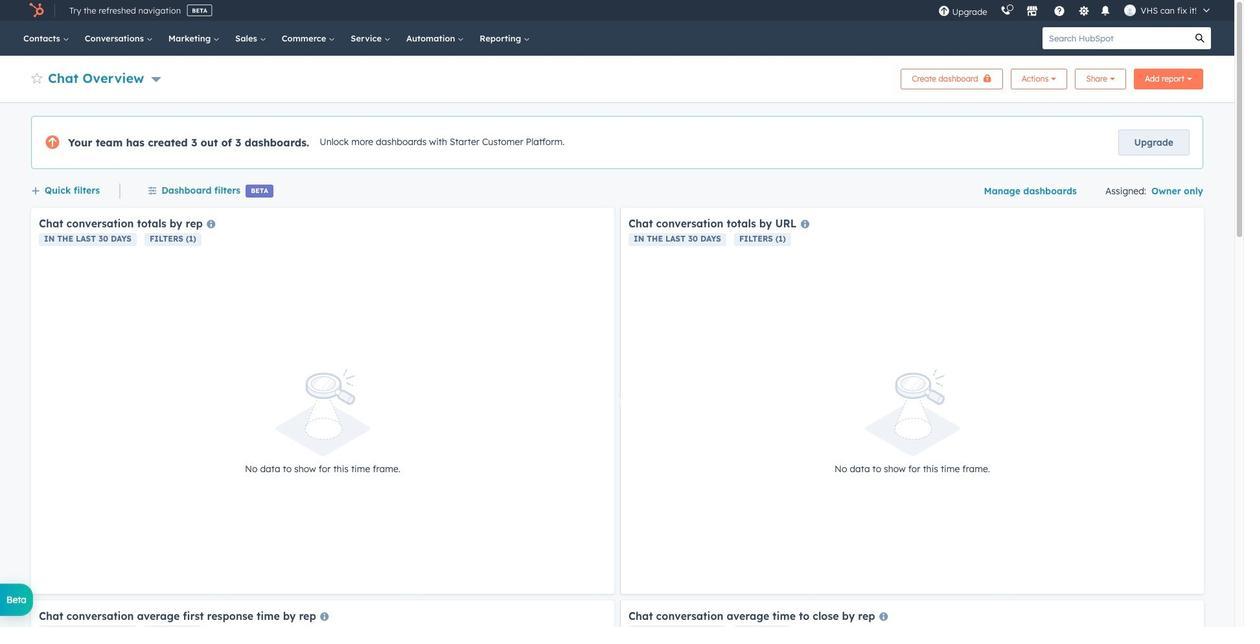 Task type: locate. For each thing, give the bounding box(es) containing it.
banner
[[31, 65, 1203, 89]]

chat conversation totals by rep element
[[31, 208, 614, 594]]

Search HubSpot search field
[[1043, 27, 1189, 49]]

jer mill image
[[1124, 5, 1136, 16]]

menu
[[932, 0, 1219, 21]]



Task type: vqa. For each thing, say whether or not it's contained in the screenshot.
CHAT CONVERSATION AVERAGE FIRST RESPONSE TIME BY REP element at the left bottom
yes



Task type: describe. For each thing, give the bounding box(es) containing it.
marketplaces image
[[1026, 6, 1038, 17]]

chat conversation totals by url element
[[621, 208, 1204, 594]]

chat conversation average time to close by rep element
[[621, 601, 1204, 627]]

chat conversation average first response time by rep element
[[31, 601, 614, 627]]



